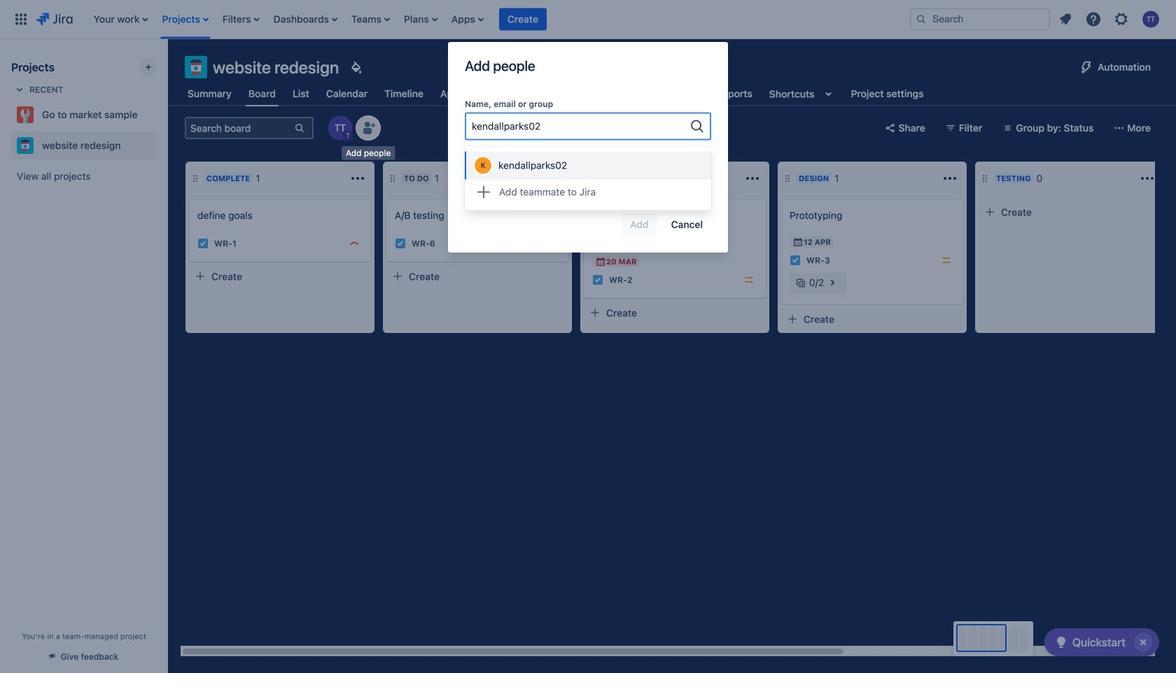 Task type: describe. For each thing, give the bounding box(es) containing it.
check image
[[1053, 635, 1070, 651]]

automation image
[[1079, 59, 1096, 76]]

dismiss quickstart image
[[1133, 632, 1155, 654]]

7 list item from the left
[[447, 0, 488, 39]]

2 list item from the left
[[158, 0, 213, 39]]

open image
[[689, 176, 706, 193]]

due date: 20 march 2024 image
[[595, 256, 607, 268]]

task image for high icon
[[198, 238, 209, 249]]

1 horizontal spatial medium image
[[744, 275, 755, 286]]

search image
[[916, 14, 927, 25]]

add people image
[[360, 120, 377, 137]]

1 list item from the left
[[89, 0, 152, 39]]

task image for medium icon to the right
[[593, 275, 604, 286]]

collapse recent projects image
[[11, 81, 28, 98]]



Task type: locate. For each thing, give the bounding box(es) containing it.
Search field
[[911, 8, 1051, 30]]

2 horizontal spatial task image
[[790, 255, 801, 266]]

primary element
[[8, 0, 899, 39]]

banner
[[0, 0, 1177, 39]]

1 horizontal spatial task image
[[593, 275, 604, 286]]

jira image
[[36, 11, 73, 28], [36, 11, 73, 28]]

0 horizontal spatial list
[[87, 0, 899, 39]]

4 list item from the left
[[269, 0, 342, 39]]

1 horizontal spatial list
[[1053, 7, 1168, 32]]

due date: 12 april 2024 image
[[793, 237, 804, 248], [793, 237, 804, 248]]

5 list item from the left
[[347, 0, 394, 39]]

task image for medium image
[[790, 255, 801, 266]]

0 horizontal spatial task image
[[198, 238, 209, 249]]

list item
[[89, 0, 152, 39], [158, 0, 213, 39], [218, 0, 264, 39], [269, 0, 342, 39], [347, 0, 394, 39], [400, 0, 442, 39], [447, 0, 488, 39], [499, 0, 547, 39]]

1 vertical spatial medium image
[[744, 275, 755, 286]]

task image
[[198, 238, 209, 249], [790, 255, 801, 266], [593, 275, 604, 286]]

1 vertical spatial task image
[[790, 255, 801, 266]]

dialog
[[448, 42, 728, 253]]

0 vertical spatial task image
[[198, 238, 209, 249]]

list
[[87, 0, 899, 39], [1053, 7, 1168, 32]]

8 list item from the left
[[499, 0, 547, 39]]

3 list item from the left
[[218, 0, 264, 39]]

None text field
[[472, 119, 629, 133]]

None search field
[[911, 8, 1051, 30]]

Search board text field
[[186, 118, 293, 138]]

due date: 20 march 2024 image
[[595, 256, 607, 268]]

medium image
[[546, 238, 558, 249], [744, 275, 755, 286]]

show subtasks image
[[824, 275, 841, 291]]

0 horizontal spatial medium image
[[546, 238, 558, 249]]

high image
[[349, 238, 360, 249]]

medium image
[[941, 255, 953, 266]]

tab list
[[177, 81, 935, 106]]

2 vertical spatial task image
[[593, 275, 604, 286]]

0 vertical spatial medium image
[[546, 238, 558, 249]]

tooltip
[[342, 146, 395, 160]]

6 list item from the left
[[400, 0, 442, 39]]

task image
[[395, 238, 406, 249]]



Task type: vqa. For each thing, say whether or not it's contained in the screenshot.
View inside alert
no



